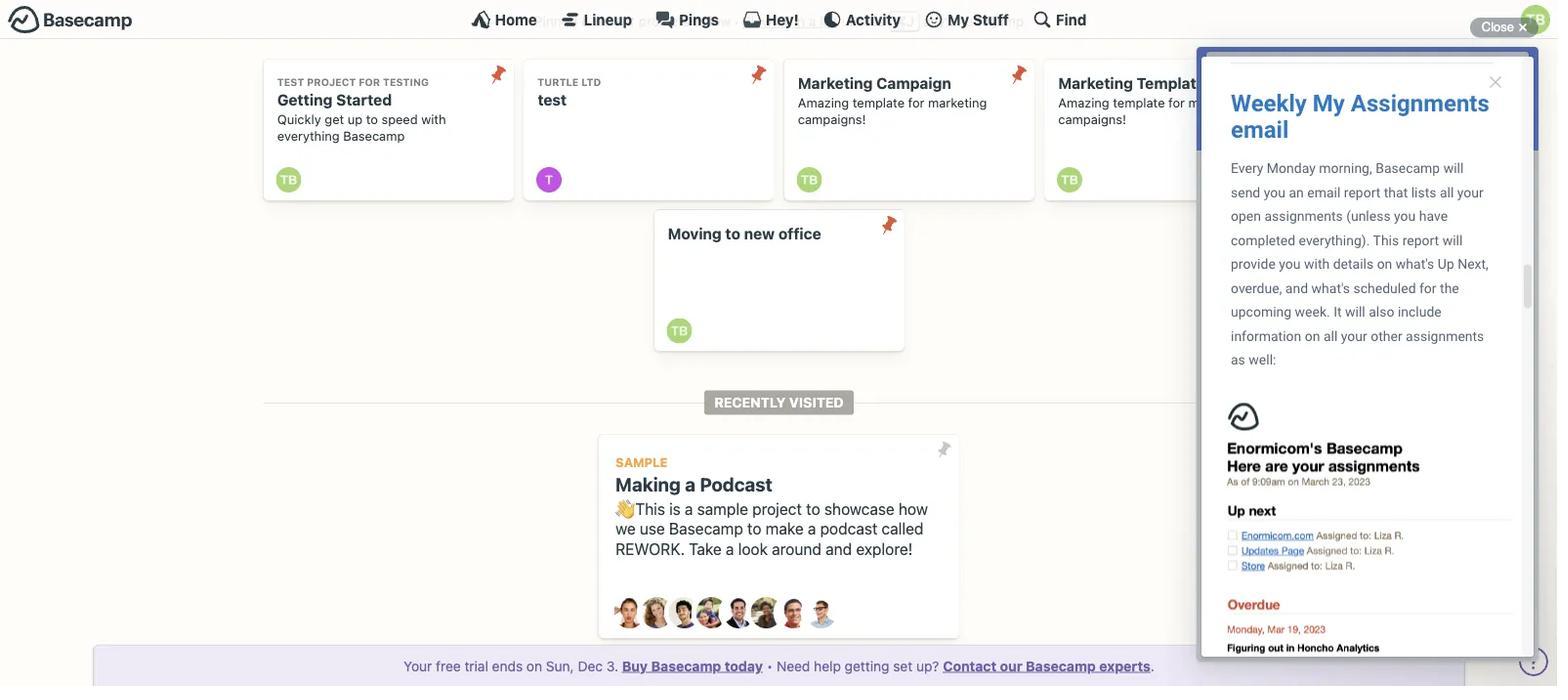 Task type: vqa. For each thing, say whether or not it's contained in the screenshot.
annually associated with $299
no



Task type: locate. For each thing, give the bounding box(es) containing it.
recently visited
[[715, 395, 844, 411]]

tim burton image for amazing template for marketing campaigns!
[[797, 167, 822, 193]]

1 horizontal spatial marketing
[[1189, 95, 1248, 110]]

1 horizontal spatial for
[[909, 95, 925, 110]]

anytime
[[924, 13, 973, 29]]

projects
[[639, 13, 690, 29]]

cheryl walters image
[[642, 597, 673, 629]]

0 horizontal spatial marketing
[[928, 95, 987, 110]]

pinned & recent projects below · view all in a list
[[534, 13, 839, 29]]

trial
[[465, 658, 489, 674]]

campaigns! inside marketing template amazing template for marketing campaigns!
[[1059, 112, 1127, 127]]

template down campaign
[[853, 95, 905, 110]]

is
[[670, 499, 681, 518]]

· left view
[[735, 13, 739, 29]]

amazing up tim burton image
[[1059, 95, 1110, 110]]

visited
[[790, 395, 844, 411]]

basecamp down up
[[343, 129, 405, 143]]

1 campaigns! from the left
[[798, 112, 866, 127]]

basecamp right the our
[[1026, 658, 1096, 674]]

victor cooper image
[[806, 597, 837, 629]]

a right making
[[685, 473, 696, 495]]

1 horizontal spatial marketing
[[1059, 74, 1134, 92]]

for up started
[[359, 76, 380, 88]]

1 template from the left
[[853, 95, 905, 110]]

marketing inside marketing template amazing template for marketing campaigns!
[[1189, 95, 1248, 110]]

for down campaign
[[909, 95, 925, 110]]

0 horizontal spatial tim burton image
[[276, 167, 302, 193]]

marketing for marketing campaign
[[798, 74, 873, 92]]

to right up
[[366, 112, 378, 127]]

&
[[581, 13, 591, 29]]

marketing down campaign
[[928, 95, 987, 110]]

template
[[853, 95, 905, 110], [1113, 95, 1165, 110]]

help
[[814, 658, 841, 674]]

0 horizontal spatial marketing
[[798, 74, 873, 92]]

marketing inside marketing campaign amazing template for marketing campaigns!
[[928, 95, 987, 110]]

marketing campaign amazing template for marketing campaigns!
[[798, 74, 987, 127]]

home
[[495, 11, 537, 28]]

buy basecamp today link
[[622, 658, 763, 674]]

basecamp right buy
[[652, 658, 722, 674]]

to up look
[[748, 520, 762, 538]]

basecamp inside test project for testing getting started quickly get up to speed with everything basecamp
[[343, 129, 405, 143]]

contact
[[943, 658, 997, 674]]

take
[[689, 540, 722, 558]]

basecamp up take
[[669, 520, 744, 538]]

amazing inside marketing campaign amazing template for marketing campaigns!
[[798, 95, 850, 110]]

main element
[[0, 0, 1559, 39]]

marketing
[[798, 74, 873, 92], [1059, 74, 1134, 92]]

campaigns! for marketing template
[[1059, 112, 1127, 127]]

·
[[735, 13, 739, 29], [842, 13, 846, 29]]

2 amazing from the left
[[1059, 95, 1110, 110]]

a right is
[[685, 499, 693, 518]]

2 campaigns! from the left
[[1059, 112, 1127, 127]]

jump
[[993, 13, 1024, 29]]

2 horizontal spatial tim burton image
[[797, 167, 822, 193]]

0 horizontal spatial campaigns!
[[798, 112, 866, 127]]

amazing down list
[[798, 95, 850, 110]]

moving to new office
[[668, 225, 822, 243]]

sample making a podcast 👋 this is a sample project to showcase how we use basecamp to make a podcast called rework. take a look around and explore!
[[616, 455, 928, 558]]

activity link
[[823, 10, 901, 29]]

moving
[[668, 225, 722, 243]]

to left new
[[726, 225, 741, 243]]

1 horizontal spatial tim burton image
[[667, 318, 692, 343]]

everything
[[277, 129, 340, 143]]

1 horizontal spatial campaigns!
[[1059, 112, 1127, 127]]

template for campaign
[[853, 95, 905, 110]]

2 template from the left
[[1113, 95, 1165, 110]]

a
[[809, 13, 816, 29], [685, 473, 696, 495], [685, 499, 693, 518], [808, 520, 816, 538], [726, 540, 734, 558]]

amazing inside marketing template amazing template for marketing campaigns!
[[1059, 95, 1110, 110]]

template for template
[[1113, 95, 1165, 110]]

campaigns! inside marketing campaign amazing template for marketing campaigns!
[[798, 112, 866, 127]]

for inside marketing template amazing template for marketing campaigns!
[[1169, 95, 1185, 110]]

ltd
[[582, 76, 601, 88]]

sample
[[698, 499, 749, 518]]

podcast
[[700, 473, 773, 495]]

hey!
[[766, 11, 799, 28]]

getting
[[277, 91, 333, 109]]

3.
[[607, 658, 619, 674]]

· right list
[[842, 13, 846, 29]]

switch accounts image
[[8, 5, 133, 35]]

0 horizontal spatial ·
[[735, 13, 739, 29]]

campaigns! for marketing campaign
[[798, 112, 866, 127]]

template down template
[[1113, 95, 1165, 110]]

1 amazing from the left
[[798, 95, 850, 110]]

None submit
[[483, 59, 514, 90], [743, 59, 775, 90], [1004, 59, 1035, 90], [874, 210, 905, 241], [929, 435, 960, 466], [483, 59, 514, 90], [743, 59, 775, 90], [1004, 59, 1035, 90], [874, 210, 905, 241], [929, 435, 960, 466]]

rework.
[[616, 540, 685, 558]]

around
[[772, 540, 822, 558]]

sun,
[[546, 658, 574, 674]]

basecamp
[[343, 129, 405, 143], [669, 520, 744, 538], [652, 658, 722, 674], [1026, 658, 1096, 674]]

template inside marketing campaign amazing template for marketing campaigns!
[[853, 95, 905, 110]]

in
[[794, 13, 805, 29]]

close
[[1482, 20, 1515, 34]]

basecamp inside sample making a podcast 👋 this is a sample project to showcase how we use basecamp to make a podcast called rework. take a look around and explore!
[[669, 520, 744, 538]]

annie bryan image
[[614, 597, 646, 629]]

tim burton image
[[1057, 167, 1083, 193]]

0 horizontal spatial amazing
[[798, 95, 850, 110]]

⌘
[[895, 13, 907, 29]]

need
[[777, 658, 811, 674]]

marketing inside marketing campaign amazing template for marketing campaigns!
[[798, 74, 873, 92]]

marketing down find
[[1059, 74, 1134, 92]]

moving to new office link
[[654, 210, 905, 351]]

to
[[977, 13, 990, 29], [366, 112, 378, 127], [726, 225, 741, 243], [806, 499, 821, 518], [748, 520, 762, 538]]

up
[[348, 112, 363, 127]]

marketing down template
[[1189, 95, 1248, 110]]

1 marketing from the left
[[798, 74, 873, 92]]

use
[[640, 520, 665, 538]]

0 horizontal spatial template
[[853, 95, 905, 110]]

1 marketing from the left
[[928, 95, 987, 110]]

1 horizontal spatial amazing
[[1059, 95, 1110, 110]]

marketing down list
[[798, 74, 873, 92]]

2 marketing from the left
[[1059, 74, 1134, 92]]

cross small image
[[1512, 16, 1535, 39], [1512, 16, 1535, 39]]

free
[[436, 658, 461, 674]]

and
[[826, 540, 852, 558]]

1 horizontal spatial ·
[[842, 13, 846, 29]]

1 horizontal spatial template
[[1113, 95, 1165, 110]]

campaigns!
[[798, 112, 866, 127], [1059, 112, 1127, 127]]

my stuff
[[948, 11, 1009, 28]]

marketing
[[928, 95, 987, 110], [1189, 95, 1248, 110]]

find button
[[1033, 10, 1087, 29]]

get
[[325, 112, 344, 127]]

marketing for marketing template
[[1059, 74, 1134, 92]]

for inside marketing campaign amazing template for marketing campaigns!
[[909, 95, 925, 110]]

template inside marketing template amazing template for marketing campaigns!
[[1113, 95, 1165, 110]]

marketing inside marketing template amazing template for marketing campaigns!
[[1059, 74, 1134, 92]]

on
[[527, 658, 543, 674]]

below
[[694, 13, 731, 29]]

for
[[359, 76, 380, 88], [909, 95, 925, 110], [1169, 95, 1185, 110]]

dec
[[578, 658, 603, 674]]

marketing for template
[[1189, 95, 1248, 110]]

for for marketing campaign
[[909, 95, 925, 110]]

· press
[[842, 13, 885, 29]]

speed
[[382, 112, 418, 127]]

for down template
[[1169, 95, 1185, 110]]

how
[[899, 499, 928, 518]]

tim burton image
[[276, 167, 302, 193], [797, 167, 822, 193], [667, 318, 692, 343]]

ends
[[492, 658, 523, 674]]

2 horizontal spatial for
[[1169, 95, 1185, 110]]

to inside test project for testing getting started quickly get up to speed with everything basecamp
[[366, 112, 378, 127]]

make
[[766, 520, 804, 538]]

set
[[894, 658, 913, 674]]

.
[[1151, 658, 1155, 674]]

2 marketing from the left
[[1189, 95, 1248, 110]]

•
[[767, 658, 773, 674]]

0 horizontal spatial for
[[359, 76, 380, 88]]



Task type: describe. For each thing, give the bounding box(es) containing it.
project
[[753, 499, 802, 518]]

find
[[1056, 11, 1087, 28]]

for inside test project for testing getting started quickly get up to speed with everything basecamp
[[359, 76, 380, 88]]

view
[[742, 13, 773, 29]]

sample
[[616, 455, 668, 470]]

getting
[[845, 658, 890, 674]]

lineup link
[[561, 10, 632, 29]]

up?
[[917, 658, 940, 674]]

our
[[1000, 658, 1023, 674]]

tim burton image for getting started
[[276, 167, 302, 193]]

marketing for campaign
[[928, 95, 987, 110]]

view all in a list link
[[742, 13, 839, 29]]

jennifer young image
[[696, 597, 728, 629]]

turtle ltd test
[[538, 76, 601, 109]]

close button
[[1471, 16, 1539, 39]]

my stuff button
[[925, 10, 1009, 29]]

steve marsh image
[[778, 597, 810, 629]]

office
[[779, 225, 822, 243]]

jared davis image
[[669, 597, 700, 629]]

tim burton image inside moving to new office link
[[667, 318, 692, 343]]

contact our basecamp experts link
[[943, 658, 1151, 674]]

a right in
[[809, 13, 816, 29]]

to inside moving to new office link
[[726, 225, 741, 243]]

to right my
[[977, 13, 990, 29]]

a up around
[[808, 520, 816, 538]]

nicole katz image
[[751, 597, 782, 629]]

recently
[[715, 395, 786, 411]]

template
[[1137, 74, 1206, 92]]

your
[[404, 658, 432, 674]]

today
[[725, 658, 763, 674]]

terry image
[[537, 167, 562, 193]]

making
[[616, 473, 681, 495]]

press
[[850, 13, 885, 29]]

hey! button
[[743, 10, 799, 29]]

testing
[[383, 76, 429, 88]]

campaign
[[877, 74, 952, 92]]

podcast
[[821, 520, 878, 538]]

j
[[907, 13, 914, 29]]

project
[[307, 76, 356, 88]]

test
[[277, 76, 304, 88]]

recent
[[595, 13, 635, 29]]

turtle
[[538, 76, 579, 88]]

amazing for marketing template
[[1059, 95, 1110, 110]]

all
[[777, 13, 791, 29]]

this
[[636, 499, 665, 518]]

amazing for marketing campaign
[[798, 95, 850, 110]]

my
[[948, 11, 970, 28]]

list
[[820, 13, 839, 29]]

quickly
[[277, 112, 321, 127]]

buy
[[622, 658, 648, 674]]

your free trial ends on sun, dec  3. buy basecamp today • need help getting set up? contact our basecamp experts .
[[404, 658, 1155, 674]]

a left look
[[726, 540, 734, 558]]

showcase
[[825, 499, 895, 518]]

experts
[[1100, 658, 1151, 674]]

new
[[744, 225, 775, 243]]

look
[[738, 540, 768, 558]]

called
[[882, 520, 924, 538]]

josh fiske image
[[724, 597, 755, 629]]

1 · from the left
[[735, 13, 739, 29]]

explore!
[[856, 540, 913, 558]]

⌘ j anytime to jump
[[895, 13, 1024, 29]]

stuff
[[973, 11, 1009, 28]]

test
[[538, 91, 567, 109]]

test project for testing getting started quickly get up to speed with everything basecamp
[[277, 76, 446, 143]]

started
[[336, 91, 392, 109]]

2 · from the left
[[842, 13, 846, 29]]

pings button
[[656, 10, 719, 29]]

for for marketing template
[[1169, 95, 1185, 110]]

pinned
[[534, 13, 578, 29]]

to right project
[[806, 499, 821, 518]]

marketing template amazing template for marketing campaigns!
[[1059, 74, 1248, 127]]

we
[[616, 520, 636, 538]]

pings
[[679, 11, 719, 28]]

👋
[[616, 499, 631, 518]]

home link
[[472, 10, 537, 29]]

with
[[421, 112, 446, 127]]

activity
[[846, 11, 901, 28]]

lineup
[[584, 11, 632, 28]]



